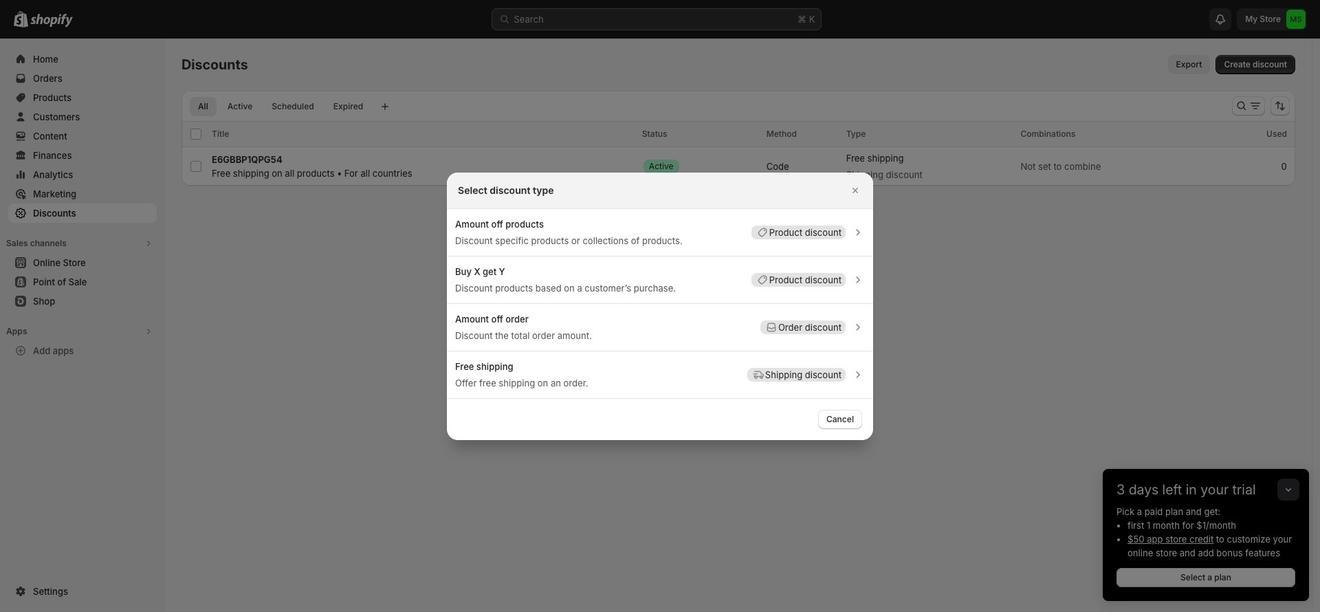 Task type: vqa. For each thing, say whether or not it's contained in the screenshot.
first   text field from the right
no



Task type: describe. For each thing, give the bounding box(es) containing it.
shopify image
[[30, 14, 73, 28]]



Task type: locate. For each thing, give the bounding box(es) containing it.
tab list
[[187, 96, 374, 116]]

dialog
[[0, 172, 1321, 440]]



